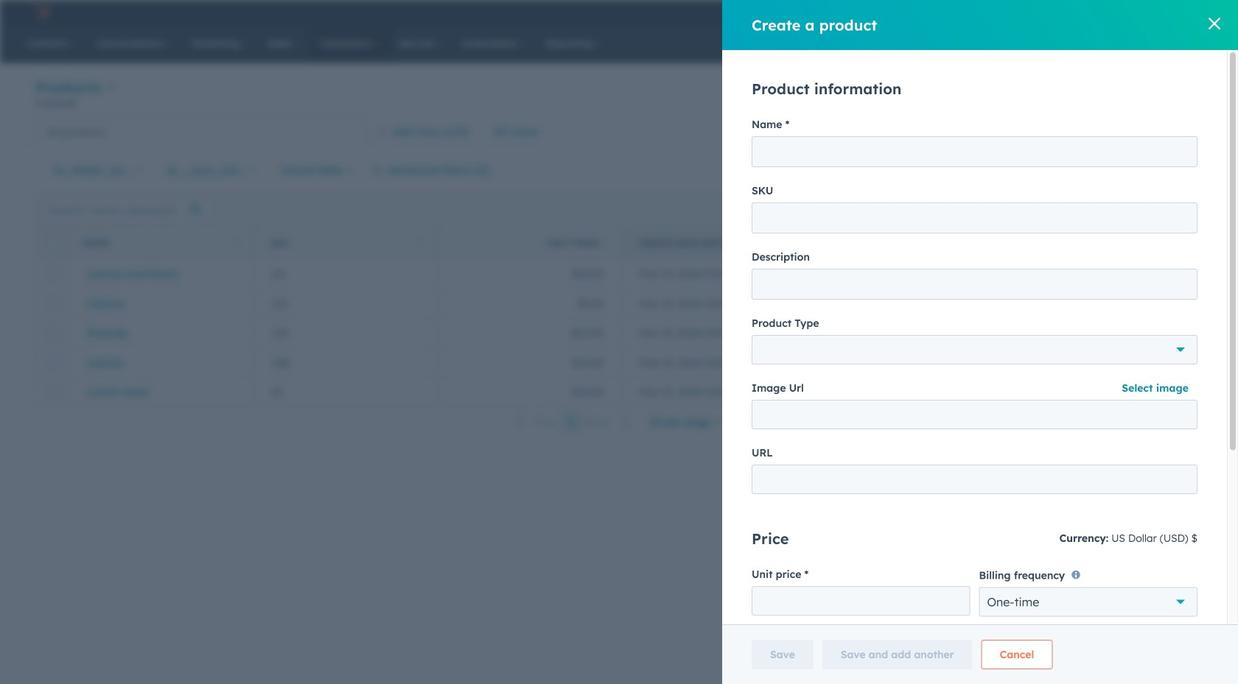 Task type: describe. For each thing, give the bounding box(es) containing it.
3 press to sort. element from the left
[[605, 237, 610, 250]]

close image
[[1209, 18, 1221, 29]]

Search HubSpot search field
[[1032, 31, 1187, 56]]

press to sort. image
[[235, 237, 240, 247]]

press to sort. image
[[605, 237, 610, 247]]

2 press to sort. element from the left
[[419, 237, 425, 250]]



Task type: vqa. For each thing, say whether or not it's contained in the screenshot.
PRESS TO SORT. IMAGE
yes



Task type: locate. For each thing, give the bounding box(es) containing it.
marketplaces image
[[1002, 7, 1015, 20]]

1 press to sort. element from the left
[[235, 237, 240, 250]]

pagination navigation
[[507, 413, 641, 432]]

Search name, description, or SKU search field
[[39, 197, 213, 224]]

dialog
[[723, 0, 1239, 685]]

None text field
[[752, 269, 1198, 300], [752, 400, 1198, 430], [752, 587, 971, 616], [752, 269, 1198, 300], [752, 400, 1198, 430], [752, 587, 971, 616]]

terry turtle image
[[1113, 5, 1126, 18]]

0 horizontal spatial press to sort. element
[[235, 237, 240, 250]]

1 horizontal spatial press to sort. element
[[419, 237, 425, 250]]

press to sort. element
[[235, 237, 240, 250], [419, 237, 425, 250], [605, 237, 610, 250]]

menu
[[894, 0, 1221, 24]]

banner
[[35, 77, 1203, 117]]

None text field
[[752, 136, 1198, 167], [752, 203, 1198, 234], [752, 465, 1198, 495], [752, 136, 1198, 167], [752, 203, 1198, 234], [752, 465, 1198, 495]]

2 horizontal spatial press to sort. element
[[605, 237, 610, 250]]



